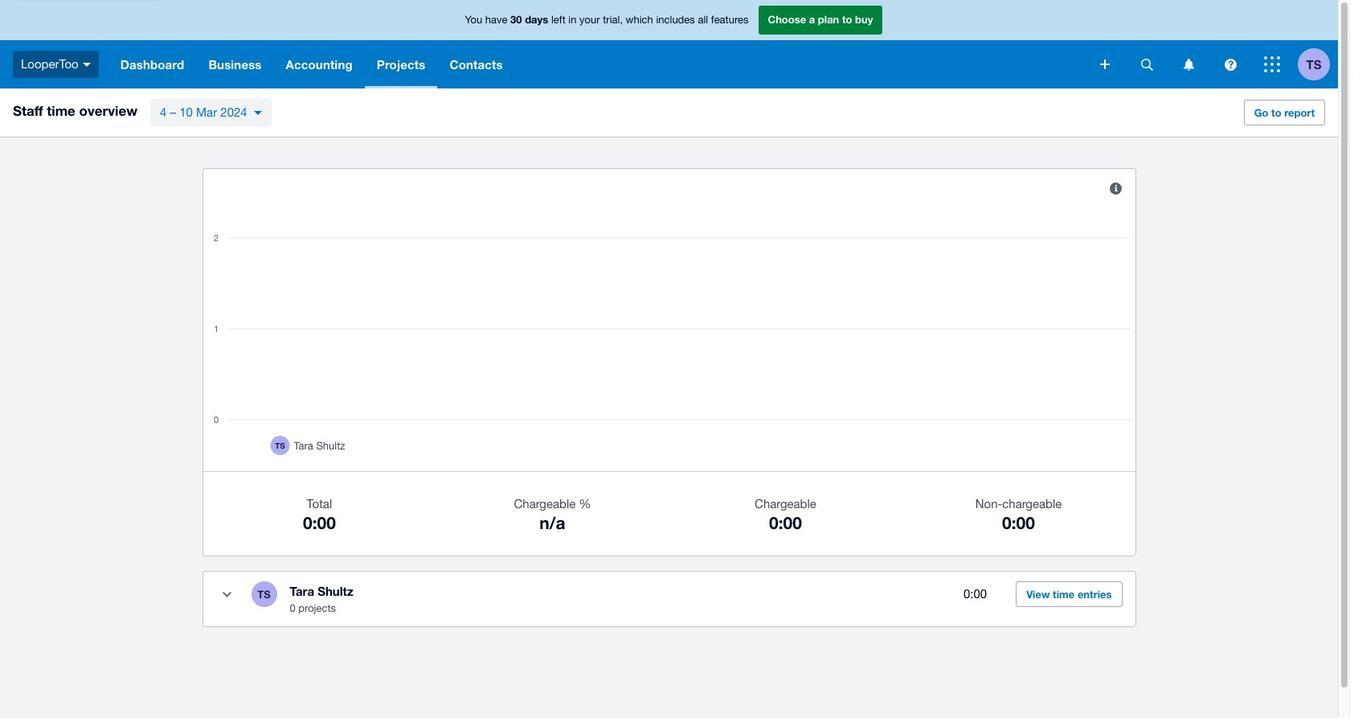 Task type: describe. For each thing, give the bounding box(es) containing it.
n/a
[[540, 513, 566, 533]]

%
[[579, 497, 591, 511]]

chargeable % n/a
[[514, 497, 591, 533]]

projects
[[377, 57, 426, 72]]

chargeable
[[1003, 497, 1062, 511]]

toggle button
[[211, 578, 243, 610]]

1 vertical spatial ts
[[258, 588, 271, 601]]

non-chargeable 0:00
[[976, 497, 1062, 533]]

which
[[626, 14, 654, 26]]

days
[[525, 13, 549, 26]]

tara
[[290, 584, 314, 598]]

4
[[160, 105, 167, 119]]

view time entries
[[1027, 588, 1112, 601]]

30
[[511, 13, 522, 26]]

in
[[569, 14, 577, 26]]

you
[[465, 14, 483, 26]]

projects
[[299, 602, 336, 614]]

business
[[209, 57, 262, 72]]

ts inside popup button
[[1307, 57, 1322, 71]]

banner containing ts
[[0, 0, 1339, 88]]

–
[[170, 105, 176, 119]]

plan
[[818, 13, 840, 26]]

svg image inside 'loopertoo' "popup button"
[[83, 63, 91, 67]]

left
[[552, 14, 566, 26]]

report
[[1285, 106, 1315, 119]]

0
[[290, 602, 296, 614]]

time for view
[[1053, 588, 1075, 601]]

choose
[[768, 13, 807, 26]]

contacts
[[450, 57, 503, 72]]

contacts button
[[438, 40, 515, 88]]

chart key button
[[1100, 172, 1133, 204]]

staff time overview
[[13, 102, 137, 119]]

view
[[1027, 588, 1050, 601]]

dashboard
[[120, 57, 184, 72]]

entries
[[1078, 588, 1112, 601]]

accounting button
[[274, 40, 365, 88]]

go to report
[[1255, 106, 1315, 119]]

toggle image
[[223, 591, 232, 597]]

1 horizontal spatial svg image
[[1265, 56, 1281, 72]]

0 horizontal spatial svg image
[[1101, 59, 1110, 69]]

have
[[485, 14, 508, 26]]

chargeable 0:00
[[755, 497, 817, 533]]

business button
[[196, 40, 274, 88]]

10
[[179, 105, 193, 119]]



Task type: vqa. For each thing, say whether or not it's contained in the screenshot.
the topmost time
yes



Task type: locate. For each thing, give the bounding box(es) containing it.
chargeable for 0:00
[[755, 497, 817, 511]]

svg image
[[1265, 56, 1281, 72], [1101, 59, 1110, 69]]

0:00 inside non-chargeable 0:00
[[1003, 513, 1036, 533]]

features
[[711, 14, 749, 26]]

dashboard link
[[108, 40, 196, 88]]

time right staff
[[47, 102, 75, 119]]

to inside "go to report" button
[[1272, 106, 1282, 119]]

0:00
[[303, 513, 336, 533], [770, 513, 802, 533], [1003, 513, 1036, 533], [964, 587, 987, 601]]

2024
[[221, 105, 247, 119]]

to left buy
[[843, 13, 853, 26]]

loopertoo
[[21, 57, 79, 71]]

chargeable for n/a
[[514, 497, 576, 511]]

go
[[1255, 106, 1269, 119]]

to
[[843, 13, 853, 26], [1272, 106, 1282, 119]]

choose a plan to buy
[[768, 13, 874, 26]]

overview
[[79, 102, 137, 119]]

chart key image
[[1110, 182, 1122, 194]]

1 horizontal spatial to
[[1272, 106, 1282, 119]]

time right view
[[1053, 588, 1075, 601]]

tara shultz 0 projects
[[290, 584, 354, 614]]

1 horizontal spatial chargeable
[[755, 497, 817, 511]]

buy
[[856, 13, 874, 26]]

trial,
[[603, 14, 623, 26]]

chargeable
[[514, 497, 576, 511], [755, 497, 817, 511]]

0 horizontal spatial chargeable
[[514, 497, 576, 511]]

4 – 10 mar 2024
[[160, 105, 247, 119]]

1 vertical spatial time
[[1053, 588, 1075, 601]]

to right the go
[[1272, 106, 1282, 119]]

view time entries link
[[1016, 581, 1123, 607]]

1 chargeable from the left
[[514, 497, 576, 511]]

svg image
[[1141, 58, 1153, 70], [1184, 58, 1194, 70], [1225, 58, 1237, 70], [83, 63, 91, 67]]

banner
[[0, 0, 1339, 88]]

0 horizontal spatial ts
[[258, 588, 271, 601]]

4 – 10 mar 2024 button
[[150, 99, 272, 126]]

all
[[698, 14, 709, 26]]

0 horizontal spatial time
[[47, 102, 75, 119]]

ts up report
[[1307, 57, 1322, 71]]

0 vertical spatial ts
[[1307, 57, 1322, 71]]

0 horizontal spatial to
[[843, 13, 853, 26]]

total
[[307, 497, 332, 511]]

0 vertical spatial time
[[47, 102, 75, 119]]

a
[[809, 13, 816, 26]]

your
[[580, 14, 600, 26]]

ts right toggle icon
[[258, 588, 271, 601]]

1 vertical spatial to
[[1272, 106, 1282, 119]]

to inside banner
[[843, 13, 853, 26]]

non-
[[976, 497, 1003, 511]]

2 chargeable from the left
[[755, 497, 817, 511]]

mar
[[196, 105, 217, 119]]

includes
[[656, 14, 695, 26]]

shultz
[[318, 584, 354, 598]]

total 0:00
[[303, 497, 336, 533]]

ts button
[[1299, 40, 1339, 88]]

ts
[[1307, 57, 1322, 71], [258, 588, 271, 601]]

staff
[[13, 102, 43, 119]]

accounting
[[286, 57, 353, 72]]

time inside 'link'
[[1053, 588, 1075, 601]]

go to report button
[[1244, 100, 1326, 125]]

time
[[47, 102, 75, 119], [1053, 588, 1075, 601]]

0 vertical spatial to
[[843, 13, 853, 26]]

projects button
[[365, 40, 438, 88]]

1 horizontal spatial ts
[[1307, 57, 1322, 71]]

chargeable inside chargeable % n/a
[[514, 497, 576, 511]]

1 horizontal spatial time
[[1053, 588, 1075, 601]]

loopertoo button
[[0, 40, 108, 88]]

time for staff
[[47, 102, 75, 119]]

you have 30 days left in your trial, which includes all features
[[465, 13, 749, 26]]

0:00 inside chargeable 0:00
[[770, 513, 802, 533]]



